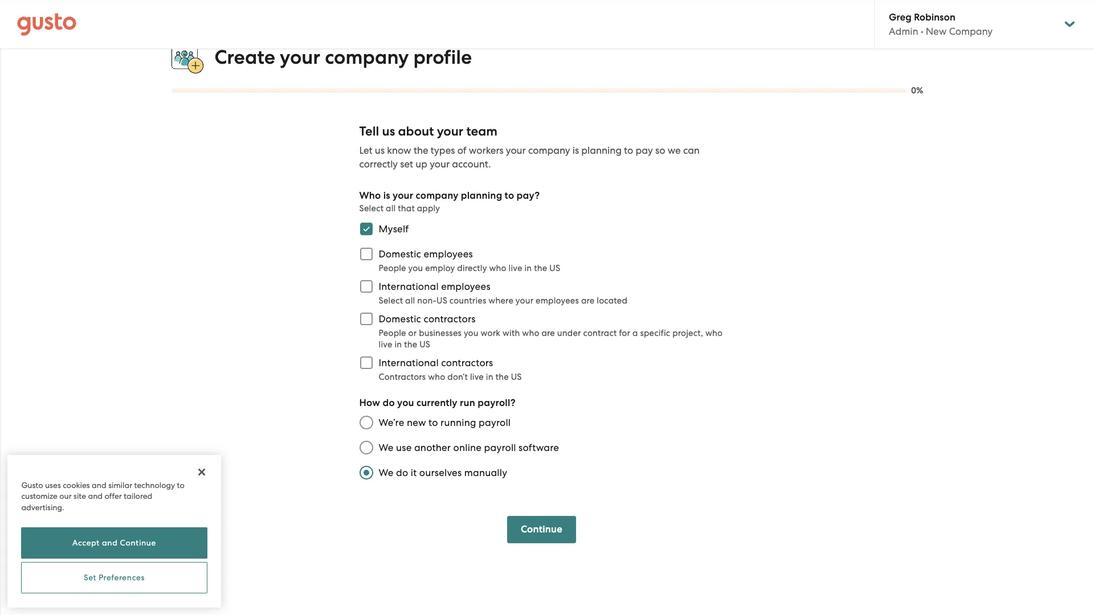 Task type: locate. For each thing, give the bounding box(es) containing it.
employees up employ
[[424, 249, 473, 260]]

another
[[414, 442, 451, 454]]

we for we do it ourselves manually
[[379, 467, 394, 479]]

1 horizontal spatial planning
[[581, 145, 622, 156]]

1 horizontal spatial all
[[405, 296, 415, 306]]

2 vertical spatial company
[[416, 190, 459, 202]]

1 domestic from the top
[[379, 249, 421, 260]]

2 we from the top
[[379, 467, 394, 479]]

employees up under
[[536, 296, 579, 306]]

continue button
[[507, 516, 576, 544]]

site
[[74, 492, 86, 501]]

the down or
[[404, 340, 417, 350]]

in up contractors at bottom left
[[395, 340, 402, 350]]

all
[[386, 204, 396, 214], [405, 296, 415, 306]]

1 horizontal spatial live
[[470, 372, 484, 383]]

0 horizontal spatial is
[[383, 190, 390, 202]]

2 horizontal spatial company
[[528, 145, 570, 156]]

set
[[400, 159, 413, 170]]

we left use
[[379, 442, 394, 454]]

payroll down payroll?
[[479, 417, 511, 429]]

in up payroll?
[[486, 372, 493, 383]]

about
[[398, 124, 434, 139]]

uses
[[45, 481, 61, 490]]

international up non-
[[379, 281, 439, 292]]

create your company profile
[[215, 46, 472, 69]]

who right project,
[[706, 328, 723, 339]]

1 people from the top
[[379, 263, 406, 274]]

0%
[[911, 86, 924, 96]]

who
[[359, 190, 381, 202]]

0 horizontal spatial do
[[383, 397, 395, 409]]

people left or
[[379, 328, 406, 339]]

in inside people or businesses you work with who are under contract for a specific project, who live in the us
[[395, 340, 402, 350]]

the up up
[[414, 145, 428, 156]]

are left under
[[542, 328, 555, 339]]

we do it ourselves manually
[[379, 467, 507, 479]]

domestic down myself
[[379, 249, 421, 260]]

who right directly
[[489, 263, 506, 274]]

1 vertical spatial payroll
[[484, 442, 516, 454]]

0 vertical spatial live
[[509, 263, 522, 274]]

to left pay
[[624, 145, 633, 156]]

to inside gusto uses cookies and similar technology to customize our site and offer tailored advertising.
[[177, 481, 185, 490]]

contractors who don't live in the us
[[379, 372, 522, 383]]

1 vertical spatial you
[[464, 328, 479, 339]]

2 vertical spatial and
[[102, 539, 118, 548]]

0 vertical spatial select
[[359, 204, 384, 214]]

contractors up 'businesses'
[[424, 314, 476, 325]]

1 vertical spatial planning
[[461, 190, 502, 202]]

contractors up 'don't'
[[441, 357, 493, 369]]

and right the site
[[88, 492, 103, 501]]

live right 'don't'
[[470, 372, 484, 383]]

up
[[416, 159, 427, 170]]

us up correctly
[[375, 145, 385, 156]]

and
[[92, 481, 106, 490], [88, 492, 103, 501], [102, 539, 118, 548]]

are inside people or businesses you work with who are under contract for a specific project, who live in the us
[[542, 328, 555, 339]]

0 vertical spatial do
[[383, 397, 395, 409]]

0 horizontal spatial in
[[395, 340, 402, 350]]

0 vertical spatial planning
[[581, 145, 622, 156]]

we left it
[[379, 467, 394, 479]]

1 horizontal spatial continue
[[521, 524, 563, 536]]

set preferences
[[84, 574, 145, 583]]

set
[[84, 574, 96, 583]]

your up "that"
[[393, 190, 413, 202]]

work
[[481, 328, 500, 339]]

or
[[408, 328, 417, 339]]

planning left pay
[[581, 145, 622, 156]]

1 international from the top
[[379, 281, 439, 292]]

our
[[59, 492, 72, 501]]

people for domestic contractors
[[379, 328, 406, 339]]

1 vertical spatial select
[[379, 296, 403, 306]]

0 vertical spatial company
[[325, 46, 409, 69]]

employ
[[425, 263, 455, 274]]

1 horizontal spatial company
[[416, 190, 459, 202]]

0 vertical spatial we
[[379, 442, 394, 454]]

1 vertical spatial contractors
[[441, 357, 493, 369]]

how
[[359, 397, 380, 409]]

1 vertical spatial international
[[379, 357, 439, 369]]

domestic for domestic employees
[[379, 249, 421, 260]]

you left work
[[464, 328, 479, 339]]

Domestic contractors checkbox
[[354, 307, 379, 332]]

2 vertical spatial in
[[486, 372, 493, 383]]

the up payroll?
[[496, 372, 509, 383]]

1 horizontal spatial do
[[396, 467, 408, 479]]

and inside button
[[102, 539, 118, 548]]

payroll for online
[[484, 442, 516, 454]]

domestic up or
[[379, 314, 421, 325]]

cookies
[[63, 481, 90, 490]]

tell us about your team let us know the types of workers your company is planning to pay so we can correctly set up your account.
[[359, 124, 700, 170]]

in up select all non-us countries where your employees are located
[[525, 263, 532, 274]]

continue inside button
[[120, 539, 156, 548]]

0 vertical spatial domestic
[[379, 249, 421, 260]]

1 vertical spatial and
[[88, 492, 103, 501]]

international
[[379, 281, 439, 292], [379, 357, 439, 369]]

0 vertical spatial all
[[386, 204, 396, 214]]

types
[[431, 145, 455, 156]]

0 vertical spatial is
[[573, 145, 579, 156]]

planning down 'account.'
[[461, 190, 502, 202]]

employees
[[424, 249, 473, 260], [441, 281, 491, 292], [536, 296, 579, 306]]

us inside people or businesses you work with who are under contract for a specific project, who live in the us
[[420, 340, 430, 350]]

know
[[387, 145, 411, 156]]

1 vertical spatial us
[[375, 145, 385, 156]]

pay
[[636, 145, 653, 156]]

who
[[489, 263, 506, 274], [522, 328, 539, 339], [706, 328, 723, 339], [428, 372, 445, 383]]

0 vertical spatial payroll
[[479, 417, 511, 429]]

run
[[460, 397, 475, 409]]

2 people from the top
[[379, 328, 406, 339]]

people inside people or businesses you work with who are under contract for a specific project, who live in the us
[[379, 328, 406, 339]]

2 domestic from the top
[[379, 314, 421, 325]]

0 horizontal spatial continue
[[120, 539, 156, 548]]

1 vertical spatial we
[[379, 467, 394, 479]]

payroll?
[[478, 397, 516, 409]]

1 vertical spatial is
[[383, 190, 390, 202]]

do right how
[[383, 397, 395, 409]]

1 vertical spatial in
[[395, 340, 402, 350]]

people up international employees checkbox
[[379, 263, 406, 274]]

company inside tell us about your team let us know the types of workers your company is planning to pay so we can correctly set up your account.
[[528, 145, 570, 156]]

payroll up manually
[[484, 442, 516, 454]]

employees for international employees
[[441, 281, 491, 292]]

0 horizontal spatial planning
[[461, 190, 502, 202]]

live
[[509, 263, 522, 274], [379, 340, 392, 350], [470, 372, 484, 383]]

1 vertical spatial do
[[396, 467, 408, 479]]

1 vertical spatial are
[[542, 328, 555, 339]]

all left "that"
[[386, 204, 396, 214]]

us right tell
[[382, 124, 395, 139]]

0 vertical spatial employees
[[424, 249, 473, 260]]

0 horizontal spatial live
[[379, 340, 392, 350]]

and right accept
[[102, 539, 118, 548]]

select all non-us countries where your employees are located
[[379, 296, 627, 306]]

who right with
[[522, 328, 539, 339]]

you
[[408, 263, 423, 274], [464, 328, 479, 339], [397, 397, 414, 409]]

0 vertical spatial contractors
[[424, 314, 476, 325]]

live up international contractors checkbox
[[379, 340, 392, 350]]

is
[[573, 145, 579, 156], [383, 190, 390, 202]]

payroll for running
[[479, 417, 511, 429]]

preferences
[[99, 574, 145, 583]]

to left pay?
[[505, 190, 514, 202]]

ourselves
[[419, 467, 462, 479]]

are left located
[[581, 296, 595, 306]]

international for international employees
[[379, 281, 439, 292]]

continue
[[521, 524, 563, 536], [120, 539, 156, 548]]

advertising.
[[21, 503, 64, 512]]

we're new to running payroll
[[379, 417, 511, 429]]

0 horizontal spatial all
[[386, 204, 396, 214]]

0 vertical spatial are
[[581, 296, 595, 306]]

1 vertical spatial continue
[[120, 539, 156, 548]]

live up select all non-us countries where your employees are located
[[509, 263, 522, 274]]

technology
[[134, 481, 175, 490]]

planning inside "who is your company planning to pay? select all that apply"
[[461, 190, 502, 202]]

in
[[525, 263, 532, 274], [395, 340, 402, 350], [486, 372, 493, 383]]

company
[[325, 46, 409, 69], [528, 145, 570, 156], [416, 190, 459, 202]]

1 vertical spatial company
[[528, 145, 570, 156]]

company inside "who is your company planning to pay? select all that apply"
[[416, 190, 459, 202]]

2 horizontal spatial in
[[525, 263, 532, 274]]

employees up the countries
[[441, 281, 491, 292]]

profile
[[413, 46, 472, 69]]

contractors for domestic contractors
[[424, 314, 476, 325]]

people
[[379, 263, 406, 274], [379, 328, 406, 339]]

0 vertical spatial in
[[525, 263, 532, 274]]

select up the domestic contractors checkbox
[[379, 296, 403, 306]]

1 we from the top
[[379, 442, 394, 454]]

1 vertical spatial employees
[[441, 281, 491, 292]]

do
[[383, 397, 395, 409], [396, 467, 408, 479]]

and up offer at the bottom left of page
[[92, 481, 106, 490]]

your right where
[[516, 296, 534, 306]]

international up contractors at bottom left
[[379, 357, 439, 369]]

how do you currently run payroll?
[[359, 397, 516, 409]]

1 vertical spatial all
[[405, 296, 415, 306]]

you down domestic employees
[[408, 263, 423, 274]]

0 vertical spatial us
[[382, 124, 395, 139]]

us
[[382, 124, 395, 139], [375, 145, 385, 156]]

your down types
[[430, 159, 450, 170]]

do left it
[[396, 467, 408, 479]]

people or businesses you work with who are under contract for a specific project, who live in the us
[[379, 328, 723, 350]]

We do it ourselves manually radio
[[354, 461, 379, 486]]

greg robinson admin • new company
[[889, 11, 993, 37]]

2 horizontal spatial live
[[509, 263, 522, 274]]

0 vertical spatial international
[[379, 281, 439, 292]]

your
[[280, 46, 320, 69], [437, 124, 463, 139], [506, 145, 526, 156], [430, 159, 450, 170], [393, 190, 413, 202], [516, 296, 534, 306]]

us
[[550, 263, 560, 274], [437, 296, 447, 306], [420, 340, 430, 350], [511, 372, 522, 383]]

with
[[503, 328, 520, 339]]

create
[[215, 46, 275, 69]]

is inside "who is your company planning to pay? select all that apply"
[[383, 190, 390, 202]]

0 vertical spatial continue
[[521, 524, 563, 536]]

payroll
[[479, 417, 511, 429], [484, 442, 516, 454]]

you up new
[[397, 397, 414, 409]]

1 horizontal spatial is
[[573, 145, 579, 156]]

1 horizontal spatial are
[[581, 296, 595, 306]]

select down who
[[359, 204, 384, 214]]

it
[[411, 467, 417, 479]]

2 international from the top
[[379, 357, 439, 369]]

to right technology
[[177, 481, 185, 490]]

1 vertical spatial domestic
[[379, 314, 421, 325]]

0 vertical spatial people
[[379, 263, 406, 274]]

0 horizontal spatial are
[[542, 328, 555, 339]]

planning
[[581, 145, 622, 156], [461, 190, 502, 202]]

1 vertical spatial live
[[379, 340, 392, 350]]

all left non-
[[405, 296, 415, 306]]

1 vertical spatial people
[[379, 328, 406, 339]]

We use another online payroll software radio
[[354, 436, 379, 461]]

your up types
[[437, 124, 463, 139]]

contractors
[[424, 314, 476, 325], [441, 357, 493, 369]]

who is your company planning to pay? select all that apply
[[359, 190, 540, 214]]



Task type: vqa. For each thing, say whether or not it's contained in the screenshot.
left See
no



Task type: describe. For each thing, give the bounding box(es) containing it.
gusto
[[21, 481, 43, 490]]

gusto uses cookies and similar technology to customize our site and offer tailored advertising.
[[21, 481, 185, 512]]

software
[[519, 442, 559, 454]]

manually
[[464, 467, 507, 479]]

2 vertical spatial employees
[[536, 296, 579, 306]]

admin
[[889, 26, 918, 37]]

company
[[949, 26, 993, 37]]

countries
[[450, 296, 486, 306]]

located
[[597, 296, 627, 306]]

the up select all non-us countries where your employees are located
[[534, 263, 547, 274]]

pay?
[[517, 190, 540, 202]]

your inside "who is your company planning to pay? select all that apply"
[[393, 190, 413, 202]]

for
[[619, 328, 630, 339]]

is inside tell us about your team let us know the types of workers your company is planning to pay so we can correctly set up your account.
[[573, 145, 579, 156]]

specific
[[640, 328, 670, 339]]

2 vertical spatial you
[[397, 397, 414, 409]]

set preferences button
[[21, 562, 207, 594]]

Domestic employees checkbox
[[354, 242, 379, 267]]

robinson
[[914, 11, 956, 23]]

account.
[[452, 159, 491, 170]]

do for how
[[383, 397, 395, 409]]

We're new to running payroll radio
[[354, 410, 379, 436]]

project,
[[673, 328, 703, 339]]

to inside "who is your company planning to pay? select all that apply"
[[505, 190, 514, 202]]

all inside "who is your company planning to pay? select all that apply"
[[386, 204, 396, 214]]

employees for domestic employees
[[424, 249, 473, 260]]

offer
[[105, 492, 122, 501]]

we use another online payroll software
[[379, 442, 559, 454]]

new
[[407, 417, 426, 429]]

1 horizontal spatial in
[[486, 372, 493, 383]]

we
[[668, 145, 681, 156]]

contract
[[583, 328, 617, 339]]

0 vertical spatial and
[[92, 481, 106, 490]]

to right new
[[429, 417, 438, 429]]

domestic employees
[[379, 249, 473, 260]]

the inside people or businesses you work with who are under contract for a specific project, who live in the us
[[404, 340, 417, 350]]

accept and continue button
[[21, 528, 207, 559]]

similar
[[108, 481, 132, 490]]

new
[[926, 26, 947, 37]]

contractors
[[379, 372, 426, 383]]

to inside tell us about your team let us know the types of workers your company is planning to pay so we can correctly set up your account.
[[624, 145, 633, 156]]

international contractors
[[379, 357, 493, 369]]

0 vertical spatial you
[[408, 263, 423, 274]]

2 vertical spatial live
[[470, 372, 484, 383]]

team
[[466, 124, 498, 139]]

people for domestic employees
[[379, 263, 406, 274]]

accept and continue
[[72, 539, 156, 548]]

International employees checkbox
[[354, 274, 379, 299]]

do for we
[[396, 467, 408, 479]]

so
[[655, 145, 665, 156]]

correctly
[[359, 159, 398, 170]]

your right create
[[280, 46, 320, 69]]

0 horizontal spatial company
[[325, 46, 409, 69]]

international for international contractors
[[379, 357, 439, 369]]

•
[[921, 26, 924, 37]]

accept
[[72, 539, 100, 548]]

live inside people or businesses you work with who are under contract for a specific project, who live in the us
[[379, 340, 392, 350]]

directly
[[457, 263, 487, 274]]

let
[[359, 145, 373, 156]]

use
[[396, 442, 412, 454]]

home image
[[17, 13, 76, 36]]

domestic contractors
[[379, 314, 476, 325]]

tell
[[359, 124, 379, 139]]

don't
[[448, 372, 468, 383]]

can
[[683, 145, 700, 156]]

that
[[398, 204, 415, 214]]

people you employ directly who live in the us
[[379, 263, 560, 274]]

we're
[[379, 417, 404, 429]]

we for we use another online payroll software
[[379, 442, 394, 454]]

online
[[453, 442, 482, 454]]

International contractors checkbox
[[354, 351, 379, 376]]

customize
[[21, 492, 57, 501]]

businesses
[[419, 328, 462, 339]]

under
[[557, 328, 581, 339]]

workers
[[469, 145, 504, 156]]

Myself checkbox
[[354, 217, 379, 242]]

you inside people or businesses you work with who are under contract for a specific project, who live in the us
[[464, 328, 479, 339]]

domestic for domestic contractors
[[379, 314, 421, 325]]

select inside "who is your company planning to pay? select all that apply"
[[359, 204, 384, 214]]

your right 'workers' at the left top
[[506, 145, 526, 156]]

greg
[[889, 11, 912, 23]]

the inside tell us about your team let us know the types of workers your company is planning to pay so we can correctly set up your account.
[[414, 145, 428, 156]]

planning inside tell us about your team let us know the types of workers your company is planning to pay so we can correctly set up your account.
[[581, 145, 622, 156]]

tailored
[[124, 492, 152, 501]]

apply
[[417, 204, 440, 214]]

myself
[[379, 224, 409, 235]]

who down international contractors
[[428, 372, 445, 383]]

continue inside button
[[521, 524, 563, 536]]

of
[[457, 145, 467, 156]]

running
[[441, 417, 476, 429]]

international employees
[[379, 281, 491, 292]]

non-
[[417, 296, 437, 306]]

currently
[[417, 397, 457, 409]]

a
[[633, 328, 638, 339]]

contractors for international contractors
[[441, 357, 493, 369]]

where
[[489, 296, 513, 306]]



